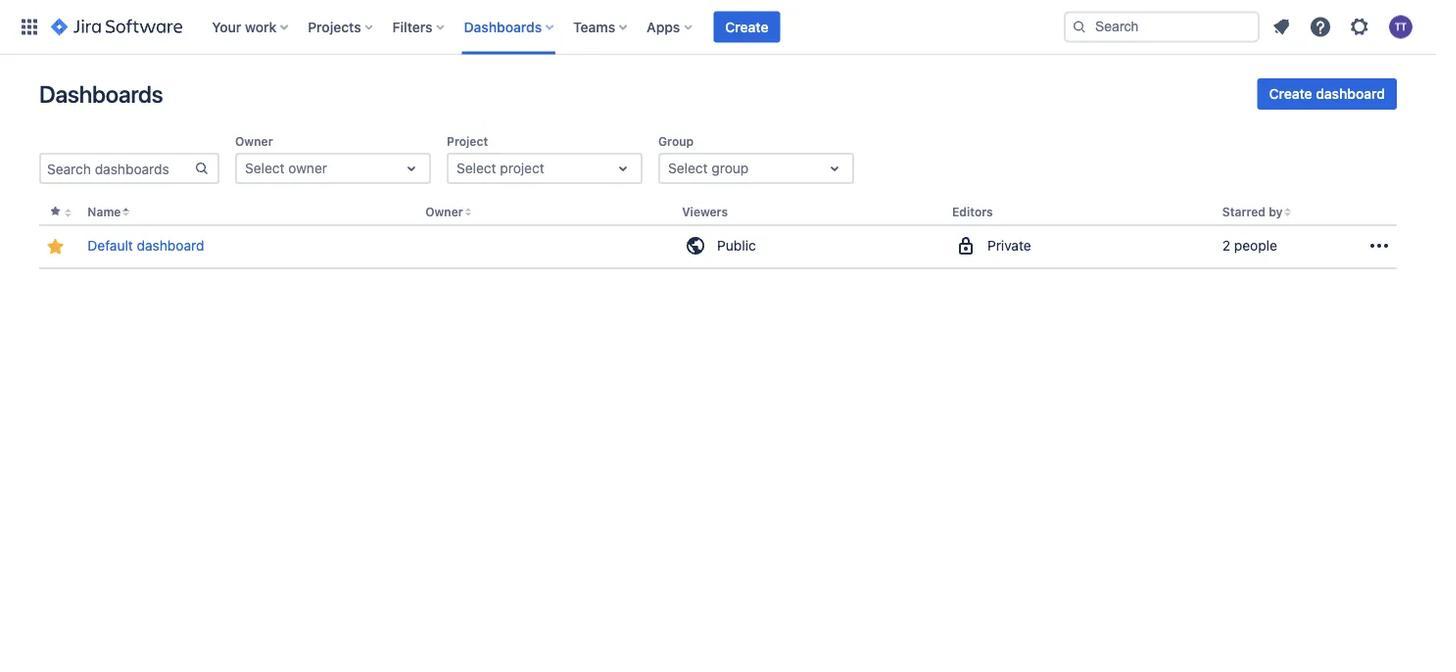 Task type: locate. For each thing, give the bounding box(es) containing it.
create for create
[[726, 19, 769, 35]]

banner
[[0, 0, 1437, 55]]

create
[[726, 19, 769, 35], [1270, 86, 1313, 102]]

select project
[[457, 160, 545, 176]]

help image
[[1309, 15, 1333, 39]]

default dashboard link
[[88, 236, 204, 256]]

starred by button
[[1223, 205, 1283, 219]]

select left owner
[[245, 160, 285, 176]]

2 select from the left
[[457, 160, 497, 176]]

3 select from the left
[[668, 160, 708, 176]]

1 open image from the left
[[400, 157, 423, 180]]

filters button
[[387, 11, 452, 43]]

name
[[88, 205, 121, 219]]

group
[[659, 134, 694, 148]]

create right apps dropdown button
[[726, 19, 769, 35]]

0 vertical spatial owner
[[235, 134, 273, 148]]

2 open image from the left
[[823, 157, 847, 180]]

viewers
[[682, 205, 728, 219]]

star default dashboard image
[[44, 235, 67, 259]]

your
[[212, 19, 241, 35]]

owner up owner text field
[[235, 134, 273, 148]]

1 select from the left
[[245, 160, 285, 176]]

owner
[[289, 160, 327, 176]]

1 horizontal spatial create
[[1270, 86, 1313, 102]]

select down project on the left top of the page
[[457, 160, 497, 176]]

1 horizontal spatial open image
[[823, 157, 847, 180]]

dashboard for default dashboard
[[137, 238, 204, 254]]

dashboards inside dropdown button
[[464, 19, 542, 35]]

1 horizontal spatial owner
[[425, 205, 463, 219]]

select for select project
[[457, 160, 497, 176]]

select for select group
[[668, 160, 708, 176]]

dashboards
[[464, 19, 542, 35], [39, 80, 163, 108]]

jira software image
[[51, 15, 183, 39], [51, 15, 183, 39]]

dashboard
[[1316, 86, 1386, 102], [137, 238, 204, 254]]

0 vertical spatial dashboards
[[464, 19, 542, 35]]

owner
[[235, 134, 273, 148], [425, 205, 463, 219]]

1 horizontal spatial dashboards
[[464, 19, 542, 35]]

more image
[[1368, 234, 1392, 258]]

owner button
[[425, 205, 463, 219]]

apps button
[[641, 11, 700, 43]]

0 horizontal spatial create
[[726, 19, 769, 35]]

1 vertical spatial dashboard
[[137, 238, 204, 254]]

banner containing your work
[[0, 0, 1437, 55]]

1 vertical spatial create
[[1270, 86, 1313, 102]]

create for create dashboard
[[1270, 86, 1313, 102]]

select group
[[668, 160, 749, 176]]

create inside primary element
[[726, 19, 769, 35]]

create dashboard
[[1270, 86, 1386, 102]]

0 horizontal spatial dashboards
[[39, 80, 163, 108]]

0 vertical spatial dashboard
[[1316, 86, 1386, 102]]

dashboards button
[[458, 11, 562, 43]]

select
[[245, 160, 285, 176], [457, 160, 497, 176], [668, 160, 708, 176]]

1 horizontal spatial select
[[457, 160, 497, 176]]

2
[[1223, 238, 1231, 254]]

dashboard down the settings "icon"
[[1316, 86, 1386, 102]]

name button
[[88, 205, 121, 219]]

0 horizontal spatial open image
[[400, 157, 423, 180]]

work
[[245, 19, 277, 35]]

select down the group at left top
[[668, 160, 708, 176]]

dashboards right filters dropdown button
[[464, 19, 542, 35]]

dashboard inside button
[[1316, 86, 1386, 102]]

2 horizontal spatial select
[[668, 160, 708, 176]]

1 horizontal spatial dashboard
[[1316, 86, 1386, 102]]

default dashboard
[[88, 238, 204, 254]]

create down notifications icon
[[1270, 86, 1313, 102]]

0 horizontal spatial select
[[245, 160, 285, 176]]

editors
[[953, 205, 993, 219]]

dashboard right 'default' in the top of the page
[[137, 238, 204, 254]]

0 vertical spatial create
[[726, 19, 769, 35]]

open image
[[400, 157, 423, 180], [823, 157, 847, 180]]

1 vertical spatial owner
[[425, 205, 463, 219]]

dashboards up "search dashboards" text box at left top
[[39, 80, 163, 108]]

0 horizontal spatial dashboard
[[137, 238, 204, 254]]

1 vertical spatial dashboards
[[39, 80, 163, 108]]

people
[[1235, 238, 1278, 254]]

appswitcher icon image
[[18, 15, 41, 39]]

your work
[[212, 19, 277, 35]]

dashboards details element
[[39, 200, 1398, 270]]

owner down project "text field"
[[425, 205, 463, 219]]

teams button
[[568, 11, 635, 43]]

private
[[988, 238, 1032, 254]]

owner inside dashboards details element
[[425, 205, 463, 219]]

project
[[500, 160, 545, 176]]



Task type: describe. For each thing, give the bounding box(es) containing it.
your profile and settings image
[[1390, 15, 1413, 39]]

teams
[[573, 19, 616, 35]]

2 people
[[1223, 238, 1278, 254]]

0 horizontal spatial owner
[[235, 134, 273, 148]]

apps
[[647, 19, 680, 35]]

Search dashboards text field
[[41, 155, 194, 182]]

projects
[[308, 19, 361, 35]]

starred by
[[1223, 205, 1283, 219]]

dashboard for create dashboard
[[1316, 86, 1386, 102]]

notifications image
[[1270, 15, 1294, 39]]

select for select owner
[[245, 160, 285, 176]]

Project text field
[[457, 159, 460, 178]]

Owner text field
[[245, 159, 249, 178]]

Group text field
[[668, 159, 672, 178]]

default
[[88, 238, 133, 254]]

create dashboard button
[[1258, 78, 1398, 110]]

projects button
[[302, 11, 381, 43]]

search image
[[1072, 19, 1088, 35]]

group
[[712, 160, 749, 176]]

starred
[[1223, 205, 1266, 219]]

open image
[[612, 157, 635, 180]]

open image for owner
[[400, 157, 423, 180]]

filters
[[393, 19, 433, 35]]

settings image
[[1349, 15, 1372, 39]]

Search field
[[1064, 11, 1260, 43]]

your work button
[[206, 11, 296, 43]]

project
[[447, 134, 488, 148]]

public
[[718, 238, 756, 254]]

by
[[1269, 205, 1283, 219]]

primary element
[[12, 0, 1064, 54]]

create button
[[714, 11, 781, 43]]

open image for group
[[823, 157, 847, 180]]

select owner
[[245, 160, 327, 176]]



Task type: vqa. For each thing, say whether or not it's contained in the screenshot.
New workspace
no



